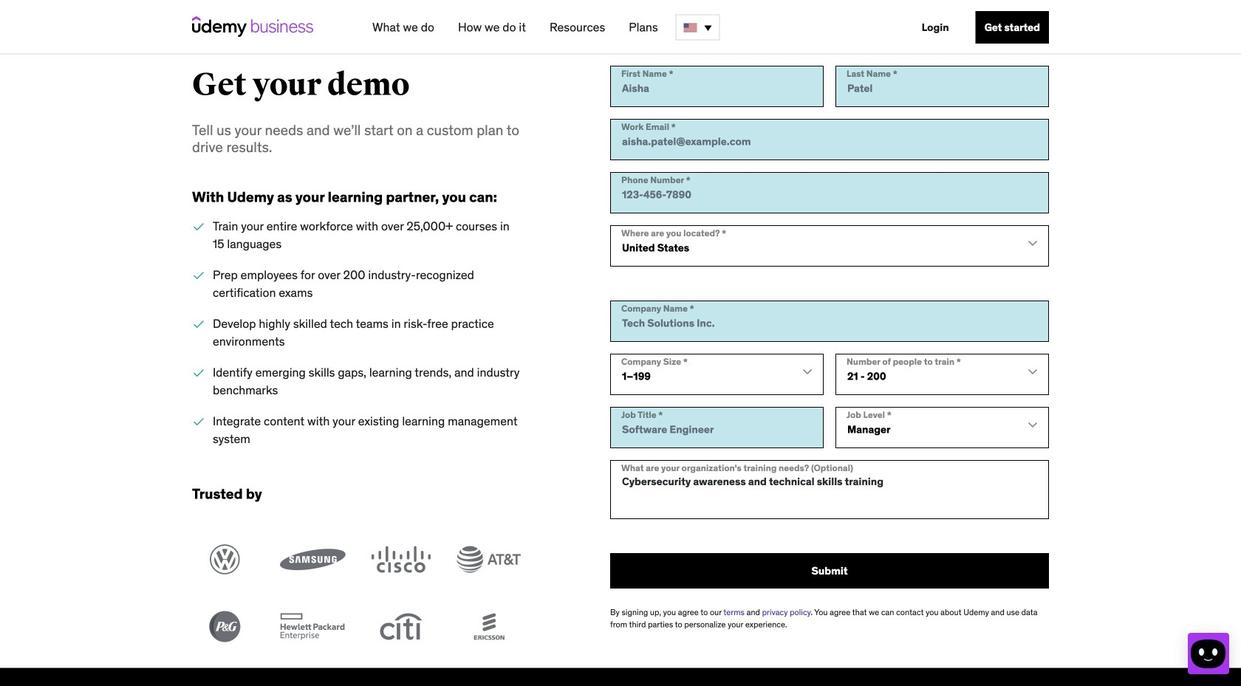 Task type: describe. For each thing, give the bounding box(es) containing it.
p&g logo image
[[192, 612, 258, 643]]

Work Email * email field
[[611, 119, 1050, 160]]

hewlett packard enterprise logo image
[[280, 612, 346, 643]]

udemy business image
[[192, 16, 313, 37]]

What are your organization's training needs? text field
[[611, 461, 1050, 520]]

Last Name * text field
[[836, 66, 1050, 107]]

Company Name * text field
[[611, 301, 1050, 342]]

ericsson logo image
[[456, 612, 522, 643]]

samsung logo image
[[280, 544, 346, 576]]



Task type: locate. For each thing, give the bounding box(es) containing it.
cisco logo image
[[368, 544, 434, 576]]

at&t logo image
[[456, 544, 522, 575]]

First Name * text field
[[611, 66, 824, 107]]

volkswagen logo image
[[192, 544, 258, 576]]

footer element
[[192, 669, 1050, 687]]

menu navigation
[[361, 0, 1050, 55]]

Job Title* text field
[[611, 407, 824, 449]]

citi logo image
[[368, 612, 434, 643]]

Phone Number * telephone field
[[611, 172, 1050, 214]]



